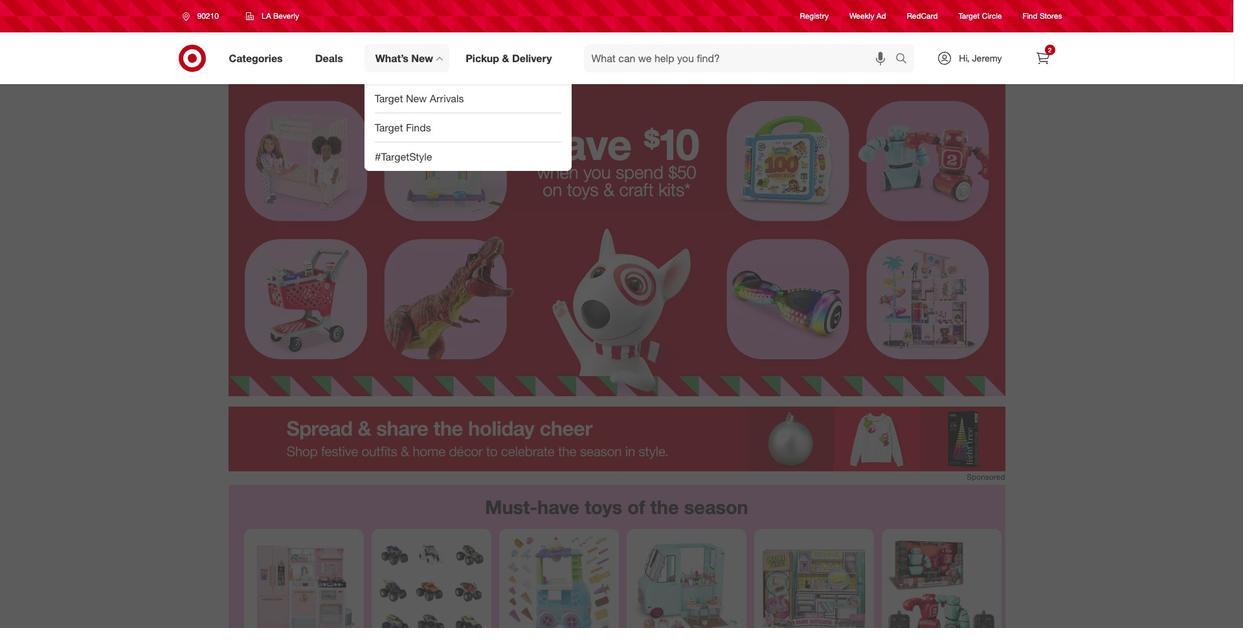 Task type: locate. For each thing, give the bounding box(es) containing it.
target for target finds
[[375, 121, 403, 134]]

toys right on
[[567, 179, 599, 200]]

season
[[684, 495, 748, 519]]

categories
[[229, 52, 283, 64]]

#targetstyle
[[375, 150, 432, 163]]

1 vertical spatial target
[[375, 92, 403, 105]]

jeremy
[[972, 52, 1002, 63]]

monster jam 1:64 scale monster truck diecast 9pk image
[[377, 534, 486, 628]]

new up finds
[[406, 92, 427, 105]]

$10
[[644, 118, 700, 170]]

beverly
[[273, 11, 299, 21]]

1 vertical spatial &
[[604, 179, 614, 200]]

toys inside when you spend $50 on toys & craft kits*
[[567, 179, 599, 200]]

What can we help you find? suggestions appear below search field
[[584, 44, 899, 73]]

0 vertical spatial new
[[411, 52, 433, 64]]

of
[[628, 495, 645, 519]]

0 vertical spatial target
[[959, 11, 980, 21]]

new
[[411, 52, 433, 64], [406, 92, 427, 105]]

find stores
[[1023, 11, 1062, 21]]

target left finds
[[375, 121, 403, 134]]

target new arrivals link
[[364, 84, 572, 113]]

save $10
[[534, 118, 700, 170]]

90210 button
[[174, 5, 232, 28]]

target left circle
[[959, 11, 980, 21]]

ad
[[877, 11, 886, 21]]

spend
[[616, 161, 664, 183]]

target
[[959, 11, 980, 21], [375, 92, 403, 105], [375, 121, 403, 134]]

weekly ad link
[[850, 11, 886, 22]]

toys left of
[[585, 495, 622, 519]]

what's
[[375, 52, 409, 64]]

toys
[[567, 179, 599, 200], [585, 495, 622, 519]]

hi, jeremy
[[959, 52, 1002, 63]]

target new arrivals
[[375, 92, 464, 105]]

pickup & delivery
[[466, 52, 552, 64]]

target finds link
[[364, 113, 572, 142]]

new right the what's
[[411, 52, 433, 64]]

redcard
[[907, 11, 938, 21]]

pickup
[[466, 52, 499, 64]]

circle
[[982, 11, 1002, 21]]

have
[[537, 495, 579, 519]]

1 horizontal spatial &
[[604, 179, 614, 200]]

find
[[1023, 11, 1038, 21]]

redcard link
[[907, 11, 938, 22]]

finds
[[406, 121, 431, 134]]

0 vertical spatial &
[[502, 52, 509, 64]]

stores
[[1040, 11, 1062, 21]]

1 vertical spatial new
[[406, 92, 427, 105]]

&
[[502, 52, 509, 64], [604, 179, 614, 200]]

carousel region
[[228, 485, 1005, 628]]

& left 'craft' at the top of the page
[[604, 179, 614, 200]]

weekly
[[850, 11, 875, 21]]

what's new link
[[364, 44, 450, 73]]

delivery
[[512, 52, 552, 64]]

2 vertical spatial target
[[375, 121, 403, 134]]

save
[[534, 118, 632, 170]]

the
[[651, 495, 679, 519]]

play-doh kitchen creations ultimate ice cream toy truck playset image
[[504, 534, 614, 628]]

target up target finds
[[375, 92, 403, 105]]

& inside when you spend $50 on toys & craft kits*
[[604, 179, 614, 200]]

when you spend $50 on toys & craft kits*
[[537, 161, 697, 200]]

0 vertical spatial toys
[[567, 179, 599, 200]]

& right pickup
[[502, 52, 509, 64]]

categories link
[[218, 44, 299, 73]]

you
[[584, 161, 611, 183]]

fao schwarz robot knockout remote control boxing set image
[[887, 534, 996, 628]]

$50
[[669, 161, 697, 183]]

1 vertical spatial toys
[[585, 495, 622, 519]]



Task type: vqa. For each thing, say whether or not it's contained in the screenshot.
RedCard
yes



Task type: describe. For each thing, give the bounding box(es) containing it.
#targetstyle link
[[364, 142, 572, 171]]

what's new
[[375, 52, 433, 64]]

target circle
[[959, 11, 1002, 21]]

target for target circle
[[959, 11, 980, 21]]

on
[[543, 179, 562, 200]]

weekly ad
[[850, 11, 886, 21]]

deals link
[[304, 44, 359, 73]]

our generation sweet stop ice cream truck with electronics for 18" dolls - light blue image
[[632, 534, 741, 628]]

must-have toys of the season
[[485, 495, 748, 519]]

toys inside carousel region
[[585, 495, 622, 519]]

target finds
[[375, 121, 431, 134]]

arrivals
[[430, 92, 464, 105]]

pickup & delivery link
[[455, 44, 568, 73]]

registry
[[800, 11, 829, 21]]

90210
[[197, 11, 219, 21]]

new for what's
[[411, 52, 433, 64]]

new for target
[[406, 92, 427, 105]]

0 horizontal spatial &
[[502, 52, 509, 64]]

disney princess style collection fresh prep gourmet kitchen image
[[249, 534, 358, 628]]

deals
[[315, 52, 343, 64]]

registry link
[[800, 11, 829, 22]]

la beverly
[[262, 11, 299, 21]]

advertisement region
[[228, 407, 1005, 471]]

search button
[[890, 44, 921, 75]]

find stores link
[[1023, 11, 1062, 22]]

la
[[262, 11, 271, 21]]

target for target new arrivals
[[375, 92, 403, 105]]

mga's miniverse make it mini kitchen playset with uv light image
[[759, 534, 869, 628]]

2
[[1048, 46, 1052, 54]]

search
[[890, 53, 921, 66]]

la beverly button
[[238, 5, 308, 28]]

kits*
[[659, 179, 691, 200]]

when
[[537, 161, 579, 183]]

hi,
[[959, 52, 970, 63]]

craft
[[619, 179, 654, 200]]

2 link
[[1029, 44, 1057, 73]]

target circle link
[[959, 11, 1002, 22]]

must-
[[485, 495, 537, 519]]

sponsored
[[967, 472, 1005, 482]]



